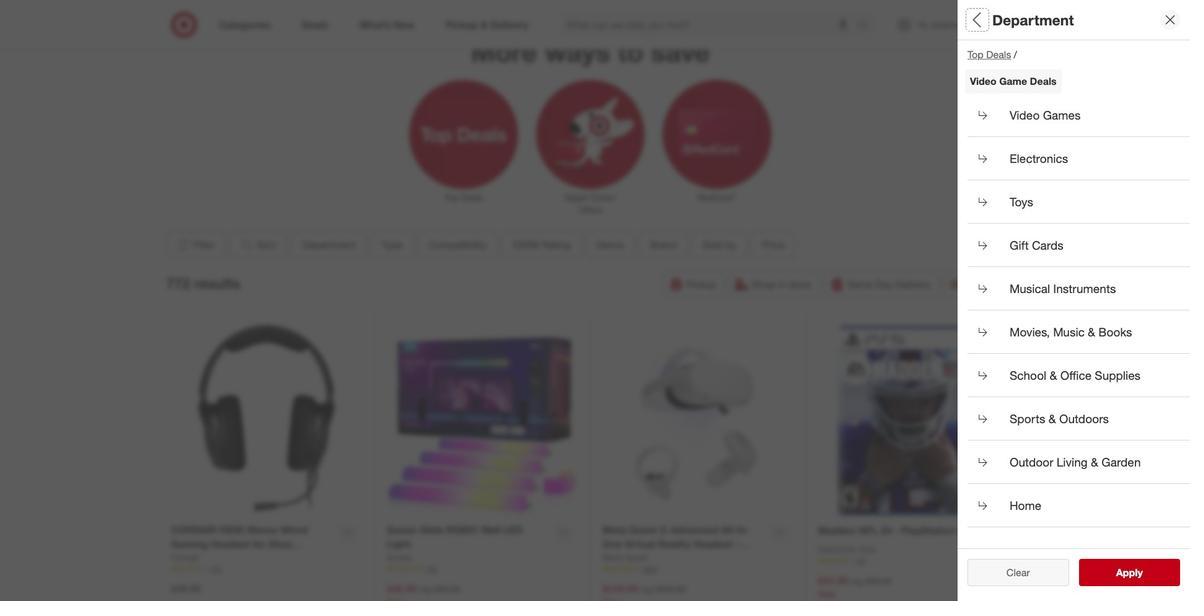 Task type: vqa. For each thing, say whether or not it's contained in the screenshot.
Price within the All filters "dialog"
yes



Task type: describe. For each thing, give the bounding box(es) containing it.
corsair hs35 stereo wired gaming headset for xbox one/playstation 4/nintendo switch/pc
[[171, 524, 308, 579]]

game
[[1000, 75, 1028, 87]]

apply
[[1117, 567, 1144, 579]]

type inside all filters dialog
[[968, 97, 994, 111]]

corsair link
[[171, 552, 199, 564]]

24
[[881, 525, 892, 537]]

103
[[426, 565, 438, 574]]

save
[[651, 35, 710, 68]]

0 vertical spatial by
[[726, 239, 737, 251]]

playstation
[[902, 525, 955, 537]]

home button
[[968, 484, 1191, 528]]

garden
[[1102, 455, 1142, 469]]

$49.99
[[171, 583, 201, 595]]

results for see results
[[1125, 567, 1157, 579]]

condition
[[968, 444, 1023, 458]]

musical
[[1010, 281, 1051, 296]]

clear for clear
[[1007, 567, 1031, 579]]

sold by inside all filters dialog
[[968, 314, 1010, 328]]

see
[[1104, 567, 1122, 579]]

office
[[1061, 368, 1092, 382]]

rgbic
[[447, 524, 479, 537]]

compatibility inside all filters dialog
[[968, 140, 1043, 154]]

$48.99
[[387, 583, 417, 595]]

wall
[[481, 524, 501, 537]]

results for 772 results
[[194, 275, 240, 292]]

8 link
[[985, 11, 1013, 38]]

in
[[779, 279, 787, 291]]

1 vertical spatial type button
[[371, 231, 413, 259]]

govee link
[[387, 552, 412, 564]]

target circle™ offers
[[564, 192, 617, 215]]

meta quest link
[[603, 552, 648, 564]]

0 horizontal spatial compatibility button
[[418, 231, 498, 259]]

reg for $48.99
[[419, 584, 432, 595]]

school & office supplies
[[1010, 368, 1141, 382]]

0 vertical spatial rating
[[1004, 183, 1040, 198]]

772
[[167, 275, 190, 292]]

meta quest 2: advanced all-in- one virtual reality headset - 128gb
[[603, 524, 750, 565]]

0 vertical spatial type button
[[968, 84, 1182, 127]]

electronic arts link
[[819, 544, 876, 556]]

madden
[[819, 525, 857, 537]]

0 horizontal spatial compatibility
[[429, 239, 487, 251]]

same
[[848, 279, 873, 291]]

all filters
[[968, 11, 1028, 28]]

sports
[[1010, 412, 1046, 426]]

123 link
[[171, 564, 362, 575]]

delivery
[[896, 279, 932, 291]]

8
[[1004, 13, 1008, 20]]

featured button
[[968, 475, 1182, 518]]

music
[[1054, 325, 1085, 339]]

living
[[1057, 455, 1088, 469]]

filters
[[989, 11, 1028, 28]]

corsair hs35 stereo wired gaming headset for xbox one/playstation 4/nintendo switch/pc link
[[171, 524, 333, 579]]

top deals /
[[968, 48, 1018, 61]]

search
[[852, 20, 882, 32]]

1605 link
[[603, 564, 794, 575]]

esrb inside all filters dialog
[[968, 183, 1000, 198]]

madden nfl 24 - playstation 5 link
[[819, 524, 964, 538]]

condition button
[[968, 431, 1182, 475]]

1 horizontal spatial brand button
[[968, 257, 1182, 301]]

apply button
[[1080, 559, 1181, 587]]

shop in store button
[[730, 271, 820, 298]]

brand inside all filters dialog
[[968, 270, 1002, 284]]

$249.99
[[603, 583, 638, 595]]

electronic arts
[[819, 545, 876, 555]]

stereo
[[247, 524, 278, 537]]

video games button
[[968, 93, 1191, 137]]

top deals
[[445, 192, 483, 203]]

search button
[[852, 11, 882, 41]]

& right the living
[[1092, 455, 1099, 469]]

gift cards
[[1010, 238, 1064, 252]]

more
[[471, 35, 538, 68]]

0 vertical spatial price button
[[752, 231, 796, 259]]

switch/pc
[[171, 567, 221, 579]]

video for video games
[[1010, 108, 1040, 122]]

reg for $34.99
[[851, 576, 864, 587]]

0 horizontal spatial department button
[[292, 231, 366, 259]]

0 horizontal spatial brand
[[650, 239, 677, 251]]

same day delivery
[[848, 279, 932, 291]]

ways
[[545, 35, 611, 68]]

103 link
[[387, 564, 578, 575]]

headset inside meta quest 2: advanced all-in- one virtual reality headset - 128gb
[[694, 538, 733, 551]]

1 vertical spatial rating
[[542, 239, 571, 251]]

electronics
[[1010, 151, 1069, 165]]

govee glide rgbic wall led light
[[387, 524, 523, 551]]

to
[[618, 35, 644, 68]]

pickup
[[687, 279, 717, 291]]

target holiday price match guarantee image
[[219, 0, 963, 23]]

rating inside button
[[1005, 531, 1041, 545]]

department inside dialog
[[993, 11, 1075, 28]]

movies,
[[1010, 325, 1051, 339]]

nfl
[[859, 525, 879, 537]]

clear for clear all
[[1001, 567, 1024, 579]]

shop in store
[[753, 279, 812, 291]]

department inside all filters dialog
[[968, 53, 1036, 67]]

0 vertical spatial esrb rating button
[[968, 171, 1182, 214]]

0 horizontal spatial genre button
[[586, 231, 635, 259]]

0 vertical spatial sold by button
[[692, 231, 747, 259]]

gift
[[1010, 238, 1030, 252]]

$34.99
[[819, 575, 849, 588]]

store
[[789, 279, 812, 291]]

1 horizontal spatial genre button
[[968, 214, 1182, 257]]

outdoors
[[1060, 412, 1110, 426]]

meta quest
[[603, 553, 648, 563]]

govee for govee
[[387, 553, 412, 563]]

see results
[[1104, 567, 1157, 579]]

0 vertical spatial price
[[763, 239, 785, 251]]

1 horizontal spatial sold by button
[[968, 301, 1182, 344]]

department dialog
[[958, 0, 1191, 602]]

0 horizontal spatial brand button
[[640, 231, 687, 259]]

all
[[968, 11, 985, 28]]

guest rating button
[[968, 518, 1182, 561]]

& left office
[[1050, 368, 1058, 382]]



Task type: locate. For each thing, give the bounding box(es) containing it.
0 vertical spatial -
[[895, 525, 899, 537]]

1 horizontal spatial reg
[[641, 584, 653, 595]]

1 horizontal spatial esrb rating button
[[968, 171, 1182, 214]]

deals button
[[968, 388, 1182, 431]]

1 horizontal spatial price button
[[968, 344, 1182, 388]]

1 vertical spatial department
[[968, 53, 1036, 67]]

2 clear from the left
[[1007, 567, 1031, 579]]

electronics button
[[968, 137, 1191, 180]]

0 vertical spatial compatibility button
[[968, 127, 1182, 171]]

5
[[958, 525, 964, 537]]

1 horizontal spatial top deals link
[[968, 48, 1012, 61]]

by inside all filters dialog
[[997, 314, 1010, 328]]

1 vertical spatial -
[[736, 538, 740, 551]]

results right see
[[1125, 567, 1157, 579]]

meta quest 2: advanced all-in-one virtual reality headset - 128gb image
[[603, 325, 794, 516], [603, 325, 794, 516]]

compatibility button down games
[[968, 127, 1182, 171]]

$69.99 inside $34.99 reg $69.99 sale
[[866, 576, 892, 587]]

1 horizontal spatial department button
[[968, 40, 1182, 84]]

brand left musical
[[968, 270, 1002, 284]]

1 horizontal spatial video
[[1010, 108, 1040, 122]]

clear down guest rating
[[1007, 567, 1031, 579]]

0 vertical spatial brand
[[650, 239, 677, 251]]

gaming
[[171, 538, 208, 551]]

quest
[[630, 524, 658, 537], [625, 553, 648, 563]]

gift cards button
[[968, 224, 1191, 267]]

meta quest 2: advanced all-in- one virtual reality headset - 128gb link
[[603, 524, 765, 565]]

1 vertical spatial results
[[1125, 567, 1157, 579]]

corsair
[[171, 553, 199, 563]]

compatibility button inside all filters dialog
[[968, 127, 1182, 171]]

2 vertical spatial department
[[302, 239, 356, 251]]

0 vertical spatial meta
[[603, 524, 627, 537]]

1 vertical spatial video
[[1010, 108, 1040, 122]]

price
[[763, 239, 785, 251], [968, 357, 997, 371]]

1 vertical spatial govee
[[387, 553, 412, 563]]

video games
[[1010, 108, 1081, 122]]

0 horizontal spatial top
[[445, 192, 459, 203]]

1 vertical spatial price button
[[968, 344, 1182, 388]]

govee
[[387, 524, 417, 537], [387, 553, 412, 563]]

deals inside button
[[968, 400, 1000, 415]]

headset inside corsair hs35 stereo wired gaming headset for xbox one/playstation 4/nintendo switch/pc
[[211, 538, 250, 551]]

madden nfl 24 - playstation 5
[[819, 525, 964, 537]]

1 vertical spatial sold
[[968, 314, 993, 328]]

meta down one
[[603, 553, 623, 563]]

reg down 1605
[[641, 584, 653, 595]]

$249.99 reg $299.99
[[603, 583, 687, 595]]

compatibility button
[[968, 127, 1182, 171], [418, 231, 498, 259]]

featured
[[968, 487, 1018, 502]]

meta inside meta quest 2: advanced all-in- one virtual reality headset - 128gb
[[603, 524, 627, 537]]

by
[[726, 239, 737, 251], [997, 314, 1010, 328]]

1 vertical spatial department button
[[292, 231, 366, 259]]

- down 'in-'
[[736, 538, 740, 551]]

sold
[[703, 239, 723, 251], [968, 314, 993, 328]]

2 govee from the top
[[387, 553, 412, 563]]

one/playstation
[[171, 553, 248, 565]]

- inside meta quest 2: advanced all-in- one virtual reality headset - 128gb
[[736, 538, 740, 551]]

1 vertical spatial price
[[968, 357, 997, 371]]

$69.99 for $34.99
[[866, 576, 892, 587]]

2 headset from the left
[[694, 538, 733, 551]]

0 vertical spatial sold
[[703, 239, 723, 251]]

headset down 'all-'
[[694, 538, 733, 551]]

quest down virtual
[[625, 553, 648, 563]]

clear inside button
[[1007, 567, 1031, 579]]

What can we help you find? suggestions appear below search field
[[559, 11, 861, 38]]

reg
[[851, 576, 864, 587], [419, 584, 432, 595], [641, 584, 653, 595]]

0 vertical spatial department button
[[968, 40, 1182, 84]]

video down video game deals
[[1010, 108, 1040, 122]]

sold by down shipping
[[968, 314, 1010, 328]]

1 horizontal spatial esrb
[[968, 183, 1000, 198]]

more ways to save
[[471, 35, 710, 68]]

- right the 24 in the right bottom of the page
[[895, 525, 899, 537]]

& right music
[[1089, 325, 1096, 339]]

1 vertical spatial compatibility button
[[418, 231, 498, 259]]

1 horizontal spatial price
[[968, 357, 997, 371]]

top inside department dialog
[[968, 48, 984, 61]]

advanced
[[671, 524, 718, 537]]

in-
[[737, 524, 750, 537]]

virtual
[[625, 538, 656, 551]]

all filters dialog
[[958, 0, 1191, 602]]

video game deals
[[971, 75, 1057, 87]]

shop
[[753, 279, 776, 291]]

1 horizontal spatial brand
[[968, 270, 1002, 284]]

0 horizontal spatial reg
[[419, 584, 432, 595]]

arts
[[860, 545, 876, 555]]

1 horizontal spatial sold
[[968, 314, 993, 328]]

books
[[1099, 325, 1133, 339]]

compatibility
[[968, 140, 1043, 154], [429, 239, 487, 251]]

video inside button
[[1010, 108, 1040, 122]]

$69.99 for $48.99
[[434, 584, 460, 595]]

1 vertical spatial type
[[382, 239, 403, 251]]

by down redcard™
[[726, 239, 737, 251]]

genre button up musical instruments button
[[968, 214, 1182, 257]]

sports & outdoors button
[[968, 397, 1191, 441]]

0 vertical spatial sold by
[[703, 239, 737, 251]]

1 vertical spatial by
[[997, 314, 1010, 328]]

govee for govee glide rgbic wall led light
[[387, 524, 417, 537]]

top for top deals /
[[968, 48, 984, 61]]

circle™
[[590, 192, 617, 203]]

1 horizontal spatial genre
[[968, 227, 1002, 241]]

0 horizontal spatial by
[[726, 239, 737, 251]]

2 horizontal spatial reg
[[851, 576, 864, 587]]

price up shop in store button
[[763, 239, 785, 251]]

sold up pickup on the right top
[[703, 239, 723, 251]]

toys
[[1010, 195, 1034, 209]]

1 headset from the left
[[211, 538, 250, 551]]

1 vertical spatial esrb rating button
[[503, 231, 581, 259]]

1 vertical spatial sold by button
[[968, 301, 1182, 344]]

sold by up pickup on the right top
[[703, 239, 737, 251]]

price button down "movies, music & books"
[[968, 344, 1182, 388]]

0 vertical spatial quest
[[630, 524, 658, 537]]

2:
[[660, 524, 669, 537]]

instruments
[[1054, 281, 1117, 296]]

sold down shipping button
[[968, 314, 993, 328]]

1 vertical spatial brand
[[968, 270, 1002, 284]]

1 horizontal spatial by
[[997, 314, 1010, 328]]

rating down home
[[1005, 531, 1041, 545]]

govee glide rgbic wall led light image
[[387, 325, 578, 516], [387, 325, 578, 516]]

1 vertical spatial sold by
[[968, 314, 1010, 328]]

1 horizontal spatial compatibility
[[968, 140, 1043, 154]]

genre down offers
[[597, 239, 624, 251]]

1 horizontal spatial type
[[968, 97, 994, 111]]

1 clear from the left
[[1001, 567, 1024, 579]]

1 horizontal spatial top
[[968, 48, 984, 61]]

same day delivery button
[[825, 271, 940, 298]]

type
[[968, 97, 994, 111], [382, 239, 403, 251]]

outdoor living & garden button
[[968, 441, 1191, 484]]

2 vertical spatial rating
[[1005, 531, 1041, 545]]

1 vertical spatial top deals link
[[401, 78, 527, 204]]

esrb rating inside all filters dialog
[[968, 183, 1040, 198]]

esrb rating button
[[968, 171, 1182, 214], [503, 231, 581, 259]]

0 horizontal spatial sold by button
[[692, 231, 747, 259]]

&
[[1089, 325, 1096, 339], [1050, 368, 1058, 382], [1049, 412, 1057, 426], [1092, 455, 1099, 469]]

1 vertical spatial esrb rating
[[513, 239, 571, 251]]

meta for meta quest 2: advanced all-in- one virtual reality headset - 128gb
[[603, 524, 627, 537]]

123
[[210, 565, 222, 574]]

home
[[1010, 498, 1042, 513]]

0 horizontal spatial -
[[736, 538, 740, 551]]

quest inside meta quest 2: advanced all-in- one virtual reality headset - 128gb
[[630, 524, 658, 537]]

led
[[504, 524, 523, 537]]

wired
[[281, 524, 308, 537]]

1 horizontal spatial -
[[895, 525, 899, 537]]

0 vertical spatial video
[[971, 75, 997, 87]]

0 horizontal spatial type button
[[371, 231, 413, 259]]

corsair
[[171, 524, 217, 537]]

0 horizontal spatial top deals link
[[401, 78, 527, 204]]

musical instruments
[[1010, 281, 1117, 296]]

all
[[1027, 567, 1037, 579]]

0 vertical spatial results
[[194, 275, 240, 292]]

0 vertical spatial top
[[968, 48, 984, 61]]

pickup button
[[664, 271, 725, 298]]

price button up shop in store button
[[752, 231, 796, 259]]

sold by
[[703, 239, 737, 251], [968, 314, 1010, 328]]

meta
[[603, 524, 627, 537], [603, 553, 623, 563]]

genre button down offers
[[586, 231, 635, 259]]

$34.99 reg $69.99 sale
[[819, 575, 892, 600]]

guest rating
[[968, 531, 1041, 545]]

meta for meta quest
[[603, 553, 623, 563]]

sold by button
[[692, 231, 747, 259], [968, 301, 1182, 344]]

light
[[387, 538, 411, 551]]

1 meta from the top
[[603, 524, 627, 537]]

esrb rating button down target
[[503, 231, 581, 259]]

headset
[[211, 538, 250, 551], [694, 538, 733, 551]]

headset down hs35 on the left bottom of page
[[211, 538, 250, 551]]

esrb rating button down electronics
[[968, 171, 1182, 214]]

clear all button
[[968, 559, 1070, 587]]

2 meta from the top
[[603, 553, 623, 563]]

price left the school
[[968, 357, 997, 371]]

filter button
[[167, 231, 224, 259]]

govee inside govee glide rgbic wall led light
[[387, 524, 417, 537]]

school
[[1010, 368, 1047, 382]]

$69.99 down 103
[[434, 584, 460, 595]]

$69.99 inside $48.99 reg $69.99
[[434, 584, 460, 595]]

clear
[[1001, 567, 1024, 579], [1007, 567, 1031, 579]]

govee up light
[[387, 524, 417, 537]]

clear left all
[[1001, 567, 1024, 579]]

128gb
[[603, 553, 634, 565]]

1 horizontal spatial sold by
[[968, 314, 1010, 328]]

meta up one
[[603, 524, 627, 537]]

1 horizontal spatial esrb rating
[[968, 183, 1040, 198]]

esrb rating down electronics
[[968, 183, 1040, 198]]

price inside all filters dialog
[[968, 357, 997, 371]]

filter
[[193, 239, 215, 251]]

0 vertical spatial esrb rating
[[968, 183, 1040, 198]]

reg down the 39
[[851, 576, 864, 587]]

sold inside all filters dialog
[[968, 314, 993, 328]]

1605
[[641, 565, 658, 574]]

1 vertical spatial esrb
[[513, 239, 539, 251]]

39 link
[[819, 556, 1010, 567]]

redcard™
[[698, 192, 737, 203]]

$48.99 reg $69.99
[[387, 583, 460, 595]]

0 vertical spatial govee
[[387, 524, 417, 537]]

0 horizontal spatial esrb
[[513, 239, 539, 251]]

esrb rating down target
[[513, 239, 571, 251]]

top for top deals
[[445, 192, 459, 203]]

results
[[194, 275, 240, 292], [1125, 567, 1157, 579]]

reg for $249.99
[[641, 584, 653, 595]]

0 horizontal spatial genre
[[597, 239, 624, 251]]

reg inside $48.99 reg $69.99
[[419, 584, 432, 595]]

0 vertical spatial department
[[993, 11, 1075, 28]]

0 horizontal spatial results
[[194, 275, 240, 292]]

supplies
[[1096, 368, 1141, 382]]

1 horizontal spatial results
[[1125, 567, 1157, 579]]

0 horizontal spatial headset
[[211, 538, 250, 551]]

brand up pickup button
[[650, 239, 677, 251]]

1 horizontal spatial compatibility button
[[968, 127, 1182, 171]]

reg down 103
[[419, 584, 432, 595]]

outdoor living & garden
[[1010, 455, 1142, 469]]

0 horizontal spatial esrb rating button
[[503, 231, 581, 259]]

1 vertical spatial quest
[[625, 553, 648, 563]]

madden nfl 24 - playstation 5 image
[[819, 325, 1010, 517], [819, 325, 1010, 517]]

& right sports
[[1049, 412, 1057, 426]]

meta inside meta quest link
[[603, 553, 623, 563]]

0 horizontal spatial $69.99
[[434, 584, 460, 595]]

rating down target
[[542, 239, 571, 251]]

results inside button
[[1125, 567, 1157, 579]]

musical instruments button
[[968, 267, 1191, 311]]

video down top deals /
[[971, 75, 997, 87]]

quest for meta quest
[[625, 553, 648, 563]]

0 vertical spatial type
[[968, 97, 994, 111]]

0 vertical spatial compatibility
[[968, 140, 1043, 154]]

results right 772
[[194, 275, 240, 292]]

0 horizontal spatial esrb rating
[[513, 239, 571, 251]]

shipping
[[968, 279, 1007, 291]]

govee down light
[[387, 553, 412, 563]]

genre left gift
[[968, 227, 1002, 241]]

0 horizontal spatial type
[[382, 239, 403, 251]]

0 horizontal spatial video
[[971, 75, 997, 87]]

genre inside all filters dialog
[[968, 227, 1002, 241]]

$69.99 down arts
[[866, 576, 892, 587]]

0 vertical spatial top deals link
[[968, 48, 1012, 61]]

compatibility down "video games"
[[968, 140, 1043, 154]]

compatibility button down top deals
[[418, 231, 498, 259]]

top deals link inside department dialog
[[968, 48, 1012, 61]]

reg inside $249.99 reg $299.99
[[641, 584, 653, 595]]

top
[[968, 48, 984, 61], [445, 192, 459, 203]]

rating down electronics
[[1004, 183, 1040, 198]]

1 vertical spatial compatibility
[[429, 239, 487, 251]]

0 horizontal spatial sold
[[703, 239, 723, 251]]

compatibility down top deals
[[429, 239, 487, 251]]

quest up virtual
[[630, 524, 658, 537]]

shipping button
[[945, 271, 1015, 298]]

0 horizontal spatial sold by
[[703, 239, 737, 251]]

1 govee from the top
[[387, 524, 417, 537]]

day
[[876, 279, 893, 291]]

quest for meta quest 2: advanced all-in- one virtual reality headset - 128gb
[[630, 524, 658, 537]]

1 horizontal spatial $69.99
[[866, 576, 892, 587]]

by left movies,
[[997, 314, 1010, 328]]

corsair hs35 stereo wired gaming headset for xbox one/playstation 4/nintendo switch/pc image
[[171, 325, 362, 516], [171, 325, 362, 516]]

clear inside button
[[1001, 567, 1024, 579]]

1 horizontal spatial headset
[[694, 538, 733, 551]]

reg inside $34.99 reg $69.99 sale
[[851, 576, 864, 587]]

target
[[564, 192, 588, 203]]

0 horizontal spatial price button
[[752, 231, 796, 259]]

esrb rating
[[968, 183, 1040, 198], [513, 239, 571, 251]]

video for video game deals
[[971, 75, 997, 87]]

all-
[[721, 524, 737, 537]]

cards
[[1033, 238, 1064, 252]]



